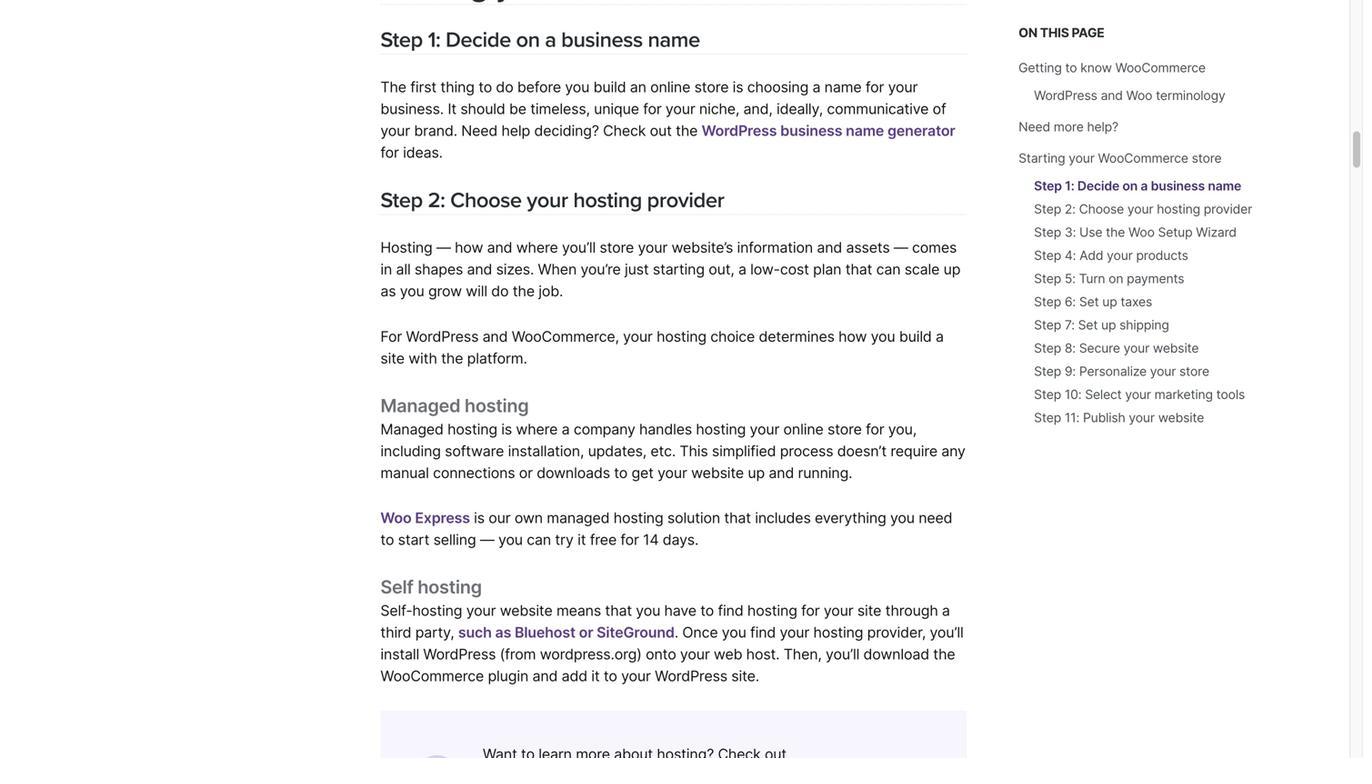 Task type: describe. For each thing, give the bounding box(es) containing it.
try
[[555, 531, 574, 549]]

your up such
[[466, 602, 496, 620]]

you inside the . once you find your hosting provider, you'll install wordpress (from wordpress.org) onto your web host. then, you'll download the woocommerce plugin and add it to your wordpress site.
[[722, 624, 746, 642]]

selling
[[433, 531, 476, 549]]

days.
[[663, 531, 699, 549]]

setup
[[1158, 225, 1193, 240]]

brand.
[[414, 122, 457, 140]]

a up before
[[545, 27, 556, 53]]

find inside self-hosting your website means that you have to find hosting for your site through a third party,
[[718, 602, 743, 620]]

do inside the first thing to do before you build an online store is choosing a name for your business. it should be timeless, unique for your niche, and, ideally, communicative of your brand. need help deciding? check out the
[[496, 78, 513, 96]]

step 3: use the woo setup wizard link
[[1034, 225, 1237, 240]]

you inside the first thing to do before you build an online store is choosing a name for your business. it should be timeless, unique for your niche, and, ideally, communicative of your brand. need help deciding? check out the
[[565, 78, 589, 96]]

and up will
[[467, 261, 492, 278]]

wordpress inside 'for wordpress and woocommerce, your hosting choice determines how you build a site with the platform.'
[[406, 328, 479, 345]]

for inside self-hosting your website means that you have to find hosting for your site through a third party,
[[801, 602, 820, 620]]

self-
[[380, 602, 412, 620]]

hosting inside 'for wordpress and woocommerce, your hosting choice determines how you build a site with the platform.'
[[657, 328, 706, 345]]

have
[[664, 602, 696, 620]]

hosting up you're
[[573, 187, 642, 214]]

need inside the first thing to do before you build an online store is choosing a name for your business. it should be timeless, unique for your niche, and, ideally, communicative of your brand. need help deciding? check out the
[[461, 122, 498, 140]]

you down our
[[498, 531, 523, 549]]

hosting inside step 1: decide on a business name step 2: choose your hosting provider step 3: use the woo setup wizard step 4: add your products step 5: turn on payments step 6: set up taxes step 7: set up shipping step 8: secure your website step 9: personalize your store step 10: select your marketing tools step 11: publish your website
[[1157, 201, 1200, 217]]

your up then,
[[780, 624, 809, 642]]

the inside 'for wordpress and woocommerce, your hosting choice determines how you build a site with the platform.'
[[441, 350, 463, 367]]

1 vertical spatial you'll
[[930, 624, 964, 642]]

this
[[1040, 25, 1069, 40]]

online inside the first thing to do before you build an online store is choosing a name for your business. it should be timeless, unique for your niche, and, ideally, communicative of your brand. need help deciding? check out the
[[650, 78, 690, 96]]

party,
[[415, 624, 454, 642]]

information
[[737, 239, 813, 256]]

website down shipping
[[1153, 341, 1199, 356]]

it
[[448, 100, 456, 118]]

is our own managed hosting solution that includes everything you need to start selling — you can try it free for 14 days.
[[380, 509, 952, 549]]

for wordpress and woocommerce, your hosting choice determines how you build a site with the platform.
[[380, 328, 944, 367]]

products
[[1136, 248, 1188, 263]]

name inside wordpress business name generator for ideas.
[[846, 122, 884, 140]]

website down marketing
[[1158, 410, 1204, 426]]

step 2: choose your hosting provider
[[380, 187, 724, 214]]

7:
[[1065, 317, 1075, 333]]

your inside hosting — how and where you'll store your website's information and assets — comes in all shapes and sizes. when you're just starting out, a low-cost plan that can scale up as you grow will do the job.
[[638, 239, 668, 256]]

wordpress up 'need more help?' link
[[1034, 88, 1097, 103]]

software
[[445, 442, 504, 460]]

this
[[680, 442, 708, 460]]

1 horizontal spatial need
[[1019, 119, 1050, 135]]

step 7: set up shipping link
[[1034, 317, 1169, 333]]

for up communicative
[[866, 78, 884, 96]]

online inside 'managed hosting managed hosting is where a company handles hosting your online store for you, including software installation, updates, etc. this simplified process doesn't require any manual connections or downloads to get your website up and running.'
[[783, 420, 824, 438]]

your down more
[[1069, 150, 1095, 166]]

business.
[[380, 100, 444, 118]]

name inside the first thing to do before you build an online store is choosing a name for your business. it should be timeless, unique for your niche, and, ideally, communicative of your brand. need help deciding? check out the
[[824, 78, 862, 96]]

platform.
[[467, 350, 527, 367]]

and,
[[743, 100, 773, 118]]

10:
[[1065, 387, 1082, 402]]

need more help? link
[[1019, 119, 1118, 135]]

to left know
[[1065, 60, 1077, 75]]

thing
[[440, 78, 475, 96]]

woo inside step 1: decide on a business name step 2: choose your hosting provider step 3: use the woo setup wizard step 4: add your products step 5: turn on payments step 6: set up taxes step 7: set up shipping step 8: secure your website step 9: personalize your store step 10: select your marketing tools step 11: publish your website
[[1128, 225, 1155, 240]]

should
[[460, 100, 505, 118]]

check
[[603, 122, 646, 140]]

woo express link
[[380, 509, 470, 527]]

page
[[1072, 25, 1104, 40]]

job.
[[539, 282, 563, 300]]

add
[[562, 667, 587, 685]]

timeless,
[[530, 100, 590, 118]]

2 vertical spatial you'll
[[826, 646, 859, 663]]

hosting up party,
[[412, 602, 462, 620]]

up inside 'managed hosting managed hosting is where a company handles hosting your online store for you, including software installation, updates, etc. this simplified process doesn't require any manual connections or downloads to get your website up and running.'
[[748, 464, 765, 482]]

1: for step 1: decide on a business name
[[428, 27, 440, 53]]

2 horizontal spatial —
[[894, 239, 908, 256]]

download
[[863, 646, 929, 663]]

the inside the first thing to do before you build an online store is choosing a name for your business. it should be timeless, unique for your niche, and, ideally, communicative of your brand. need help deciding? check out the
[[676, 122, 698, 140]]

process
[[780, 442, 833, 460]]

decide for step 1: decide on a business name
[[446, 27, 511, 53]]

means
[[556, 602, 601, 620]]

first
[[410, 78, 437, 96]]

payments
[[1127, 271, 1184, 286]]

your down once in the right of the page
[[680, 646, 710, 663]]

your down shipping
[[1124, 341, 1149, 356]]

your up out
[[666, 100, 695, 118]]

install
[[380, 646, 419, 663]]

2 vertical spatial woo
[[380, 509, 411, 527]]

and inside 'managed hosting managed hosting is where a company handles hosting your online store for you, including software installation, updates, etc. this simplified process doesn't require any manual connections or downloads to get your website up and running.'
[[769, 464, 794, 482]]

wordpress down onto
[[655, 667, 727, 685]]

such as bluehost or siteground link
[[458, 624, 675, 642]]

0 vertical spatial woocommerce
[[1115, 60, 1206, 75]]

hosting up simplified
[[696, 420, 746, 438]]

out
[[650, 122, 672, 140]]

0 horizontal spatial step 2: choose your hosting provider link
[[380, 187, 724, 214]]

your up step 5: turn on payments link
[[1107, 248, 1133, 263]]

wordpress business name generator link
[[702, 122, 955, 140]]

assets
[[846, 239, 890, 256]]

find inside the . once you find your hosting provider, you'll install wordpress (from wordpress.org) onto your web host. then, you'll download the woocommerce plugin and add it to your wordpress site.
[[750, 624, 776, 642]]

and inside the . once you find your hosting provider, you'll install wordpress (from wordpress.org) onto your web host. then, you'll download the woocommerce plugin and add it to your wordpress site.
[[532, 667, 558, 685]]

your down step 9: personalize your store "link" at the right of page
[[1125, 387, 1151, 402]]

managed
[[547, 509, 610, 527]]

plugin
[[488, 667, 528, 685]]

deciding?
[[534, 122, 599, 140]]

for inside 'managed hosting managed hosting is where a company handles hosting your online store for you, including software installation, updates, etc. this simplified process doesn't require any manual connections or downloads to get your website up and running.'
[[866, 420, 884, 438]]

your up step 3: use the woo setup wizard link at the right
[[1127, 201, 1153, 217]]

is inside the first thing to do before you build an online store is choosing a name for your business. it should be timeless, unique for your niche, and, ideally, communicative of your brand. need help deciding? check out the
[[733, 78, 743, 96]]

choice
[[710, 328, 755, 345]]

hosting inside the . once you find your hosting provider, you'll install wordpress (from wordpress.org) onto your web host. then, you'll download the woocommerce plugin and add it to your wordpress site.
[[813, 624, 863, 642]]

choose inside step 1: decide on a business name step 2: choose your hosting provider step 3: use the woo setup wizard step 4: add your products step 5: turn on payments step 6: set up taxes step 7: set up shipping step 8: secure your website step 9: personalize your store step 10: select your marketing tools step 11: publish your website
[[1079, 201, 1124, 217]]

step 1: decide on a business name step 2: choose your hosting provider step 3: use the woo setup wizard step 4: add your products step 5: turn on payments step 6: set up taxes step 7: set up shipping step 8: secure your website step 9: personalize your store step 10: select your marketing tools step 11: publish your website
[[1034, 178, 1252, 426]]

onto
[[646, 646, 676, 663]]

your up marketing
[[1150, 364, 1176, 379]]

it inside the . once you find your hosting provider, you'll install wordpress (from wordpress.org) onto your web host. then, you'll download the woocommerce plugin and add it to your wordpress site.
[[591, 667, 600, 685]]

1 managed from the top
[[380, 394, 460, 417]]

that inside is our own managed hosting solution that includes everything you need to start selling — you can try it free for 14 days.
[[724, 509, 751, 527]]

your down step 10: select your marketing tools link
[[1129, 410, 1155, 426]]

wordpress and woo terminology
[[1034, 88, 1225, 103]]

a inside 'managed hosting managed hosting is where a company handles hosting your online store for you, including software installation, updates, etc. this simplified process doesn't require any manual connections or downloads to get your website up and running.'
[[562, 420, 570, 438]]

turn
[[1079, 271, 1105, 286]]

website inside self-hosting your website means that you have to find hosting for your site through a third party,
[[500, 602, 553, 620]]

manual
[[380, 464, 429, 482]]

do inside hosting — how and where you'll store your website's information and assets — comes in all shapes and sizes. when you're just starting out, a low-cost plan that can scale up as you grow will do the job.
[[491, 282, 509, 300]]

generator
[[887, 122, 955, 140]]

choosing
[[747, 78, 808, 96]]

you left "need"
[[890, 509, 915, 527]]

to inside 'managed hosting managed hosting is where a company handles hosting your online store for you, including software installation, updates, etc. this simplified process doesn't require any manual connections or downloads to get your website up and running.'
[[614, 464, 628, 482]]

the inside step 1: decide on a business name step 2: choose your hosting provider step 3: use the woo setup wizard step 4: add your products step 5: turn on payments step 6: set up taxes step 7: set up shipping step 8: secure your website step 9: personalize your store step 10: select your marketing tools step 11: publish your website
[[1106, 225, 1125, 240]]

self
[[380, 576, 413, 598]]

publish
[[1083, 410, 1125, 426]]

start
[[398, 531, 429, 549]]

1: for step 1: decide on a business name step 2: choose your hosting provider step 3: use the woo setup wizard step 4: add your products step 5: turn on payments step 6: set up taxes step 7: set up shipping step 8: secure your website step 9: personalize your store step 10: select your marketing tools step 11: publish your website
[[1065, 178, 1074, 194]]

store inside 'managed hosting managed hosting is where a company handles hosting your online store for you, including software installation, updates, etc. this simplified process doesn't require any manual connections or downloads to get your website up and running.'
[[827, 420, 862, 438]]

store inside hosting — how and where you'll store your website's information and assets — comes in all shapes and sizes. when you're just starting out, a low-cost plan that can scale up as you grow will do the job.
[[600, 239, 634, 256]]

you inside 'for wordpress and woocommerce, your hosting choice determines how you build a site with the platform.'
[[871, 328, 895, 345]]

1 vertical spatial step 1: decide on a business name link
[[1034, 178, 1241, 194]]

is inside 'managed hosting managed hosting is where a company handles hosting your online store for you, including software installation, updates, etc. this simplified process doesn't require any manual connections or downloads to get your website up and running.'
[[501, 420, 512, 438]]

your up communicative
[[888, 78, 918, 96]]

doesn't
[[837, 442, 887, 460]]

for
[[380, 328, 402, 345]]

your down business.
[[380, 122, 410, 140]]

to inside self-hosting your website means that you have to find hosting for your site through a third party,
[[700, 602, 714, 620]]

require
[[891, 442, 937, 460]]

taxes
[[1121, 294, 1152, 310]]

9:
[[1065, 364, 1076, 379]]

and up plan at right
[[817, 239, 842, 256]]

step 4: add your products link
[[1034, 248, 1188, 263]]

starting
[[653, 261, 705, 278]]

connections
[[433, 464, 515, 482]]

site inside self-hosting your website means that you have to find hosting for your site through a third party,
[[857, 602, 881, 620]]

running.
[[798, 464, 852, 482]]

woocommerce,
[[512, 328, 619, 345]]

hosting up host. in the bottom of the page
[[747, 602, 797, 620]]

can inside hosting — how and where you'll store your website's information and assets — comes in all shapes and sizes. when you're just starting out, a low-cost plan that can scale up as you grow will do the job.
[[876, 261, 901, 278]]

just
[[625, 261, 649, 278]]

before
[[517, 78, 561, 96]]

more
[[1054, 119, 1084, 135]]

a inside hosting — how and where you'll store your website's information and assets — comes in all shapes and sizes. when you're just starting out, a low-cost plan that can scale up as you grow will do the job.
[[738, 261, 746, 278]]

hosting down platform.
[[465, 394, 529, 417]]

website's
[[672, 239, 733, 256]]

help
[[501, 122, 530, 140]]

0 vertical spatial woo
[[1126, 88, 1152, 103]]

in
[[380, 261, 392, 278]]



Task type: vqa. For each thing, say whether or not it's contained in the screenshot.
the leftmost If
no



Task type: locate. For each thing, give the bounding box(es) containing it.
1: down starting
[[1065, 178, 1074, 194]]

starting
[[1019, 150, 1065, 166]]

a inside step 1: decide on a business name step 2: choose your hosting provider step 3: use the woo setup wizard step 4: add your products step 5: turn on payments step 6: set up taxes step 7: set up shipping step 8: secure your website step 9: personalize your store step 10: select your marketing tools step 11: publish your website
[[1141, 178, 1148, 194]]

you'll up when
[[562, 239, 596, 256]]

1:
[[428, 27, 440, 53], [1065, 178, 1074, 194]]

as down in
[[380, 282, 396, 300]]

0 horizontal spatial can
[[527, 531, 551, 549]]

such as bluehost or siteground
[[458, 624, 675, 642]]

sizes.
[[496, 261, 534, 278]]

0 vertical spatial on
[[516, 27, 540, 53]]

0 horizontal spatial that
[[605, 602, 632, 620]]

store up marketing
[[1179, 364, 1209, 379]]

woo up start
[[380, 509, 411, 527]]

0 horizontal spatial 1:
[[428, 27, 440, 53]]

the down sizes.
[[513, 282, 535, 300]]

find
[[718, 602, 743, 620], [750, 624, 776, 642]]

how inside hosting — how and where you'll store your website's information and assets — comes in all shapes and sizes. when you're just starting out, a low-cost plan that can scale up as you grow will do the job.
[[455, 239, 483, 256]]

a inside 'for wordpress and woocommerce, your hosting choice determines how you build a site with the platform.'
[[936, 328, 944, 345]]

business inside step 1: decide on a business name step 2: choose your hosting provider step 3: use the woo setup wizard step 4: add your products step 5: turn on payments step 6: set up taxes step 7: set up shipping step 8: secure your website step 9: personalize your store step 10: select your marketing tools step 11: publish your website
[[1151, 178, 1205, 194]]

you inside self-hosting your website means that you have to find hosting for your site through a third party,
[[636, 602, 660, 620]]

name inside step 1: decide on a business name step 2: choose your hosting provider step 3: use the woo setup wizard step 4: add your products step 5: turn on payments step 6: set up taxes step 7: set up shipping step 8: secure your website step 9: personalize your store step 10: select your marketing tools step 11: publish your website
[[1208, 178, 1241, 194]]

0 vertical spatial site
[[380, 350, 405, 367]]

name up the first thing to do before you build an online store is choosing a name for your business. it should be timeless, unique for your niche, and, ideally, communicative of your brand. need help deciding? check out the
[[648, 27, 700, 53]]

and up sizes.
[[487, 239, 512, 256]]

0 horizontal spatial need
[[461, 122, 498, 140]]

it
[[577, 531, 586, 549], [591, 667, 600, 685]]

6:
[[1065, 294, 1076, 310]]

1 horizontal spatial 2:
[[1065, 201, 1076, 217]]

(from
[[500, 646, 536, 663]]

for left ideas.
[[380, 144, 399, 161]]

unique
[[594, 100, 639, 118]]

site down for
[[380, 350, 405, 367]]

wordpress and woo terminology link
[[1034, 88, 1225, 103]]

0 vertical spatial step 1: decide on a business name link
[[380, 27, 700, 53]]

on for step 1: decide on a business name step 2: choose your hosting provider step 3: use the woo setup wizard step 4: add your products step 5: turn on payments step 6: set up taxes step 7: set up shipping step 8: secure your website step 9: personalize your store step 10: select your marketing tools step 11: publish your website
[[1122, 178, 1138, 194]]

0 vertical spatial it
[[577, 531, 586, 549]]

or inside 'managed hosting managed hosting is where a company handles hosting your online store for you, including software installation, updates, etc. this simplified process doesn't require any manual connections or downloads to get your website up and running.'
[[519, 464, 533, 482]]

business
[[561, 27, 643, 53], [780, 122, 842, 140], [1151, 178, 1205, 194]]

wordpress business name generator for ideas.
[[380, 122, 955, 161]]

0 vertical spatial that
[[845, 261, 872, 278]]

name up communicative
[[824, 78, 862, 96]]

and inside 'for wordpress and woocommerce, your hosting choice determines how you build a site with the platform.'
[[482, 328, 508, 345]]

can inside is our own managed hosting solution that includes everything you need to start selling — you can try it free for 14 days.
[[527, 531, 551, 549]]

0 horizontal spatial online
[[650, 78, 690, 96]]

1 horizontal spatial that
[[724, 509, 751, 527]]

on
[[1019, 25, 1037, 40]]

hosting up 14
[[614, 509, 663, 527]]

you'll inside hosting — how and where you'll store your website's information and assets — comes in all shapes and sizes. when you're just starting out, a low-cost plan that can scale up as you grow will do the job.
[[562, 239, 596, 256]]

1 vertical spatial managed
[[380, 420, 444, 438]]

a inside the first thing to do before you build an online store is choosing a name for your business. it should be timeless, unique for your niche, and, ideally, communicative of your brand. need help deciding? check out the
[[812, 78, 820, 96]]

for inside wordpress business name generator for ideas.
[[380, 144, 399, 161]]

wordpress down and,
[[702, 122, 777, 140]]

2 vertical spatial woocommerce
[[380, 667, 484, 685]]

secure
[[1079, 341, 1120, 356]]

business for step 1: decide on a business name
[[561, 27, 643, 53]]

do right will
[[491, 282, 509, 300]]

1 horizontal spatial find
[[750, 624, 776, 642]]

1 vertical spatial where
[[516, 420, 558, 438]]

1 horizontal spatial you'll
[[826, 646, 859, 663]]

1 vertical spatial it
[[591, 667, 600, 685]]

8:
[[1065, 341, 1076, 356]]

step 2: choose your hosting provider link up when
[[380, 187, 724, 214]]

wizard
[[1196, 225, 1237, 240]]

provider inside step 1: decide on a business name step 2: choose your hosting provider step 3: use the woo setup wizard step 4: add your products step 5: turn on payments step 6: set up taxes step 7: set up shipping step 8: secure your website step 9: personalize your store step 10: select your marketing tools step 11: publish your website
[[1204, 201, 1252, 217]]

set right 7:
[[1078, 317, 1098, 333]]

2: inside step 1: decide on a business name step 2: choose your hosting provider step 3: use the woo setup wizard step 4: add your products step 5: turn on payments step 6: set up taxes step 7: set up shipping step 8: secure your website step 9: personalize your store step 10: select your marketing tools step 11: publish your website
[[1065, 201, 1076, 217]]

name up wizard on the right
[[1208, 178, 1241, 194]]

2 vertical spatial business
[[1151, 178, 1205, 194]]

a inside self-hosting your website means that you have to find hosting for your site through a third party,
[[942, 602, 950, 620]]

1 horizontal spatial step 1: decide on a business name link
[[1034, 178, 1241, 194]]

personalize
[[1079, 364, 1147, 379]]

1 vertical spatial woo
[[1128, 225, 1155, 240]]

0 vertical spatial managed
[[380, 394, 460, 417]]

low-
[[750, 261, 780, 278]]

1 horizontal spatial or
[[579, 624, 593, 642]]

can down own
[[527, 531, 551, 549]]

the right "with"
[[441, 350, 463, 367]]

is up software
[[501, 420, 512, 438]]

0 horizontal spatial —
[[436, 239, 451, 256]]

0 vertical spatial as
[[380, 282, 396, 300]]

wordpress inside wordpress business name generator for ideas.
[[702, 122, 777, 140]]

0 horizontal spatial business
[[561, 27, 643, 53]]

provider up the website's
[[647, 187, 724, 214]]

and down getting to know woocommerce
[[1101, 88, 1123, 103]]

getting to know woocommerce
[[1019, 60, 1206, 75]]

store
[[694, 78, 729, 96], [1192, 150, 1222, 166], [600, 239, 634, 256], [1179, 364, 1209, 379], [827, 420, 862, 438]]

woo down getting to know woocommerce
[[1126, 88, 1152, 103]]

etc.
[[651, 442, 676, 460]]

the right out
[[676, 122, 698, 140]]

to inside the . once you find your hosting provider, you'll install wordpress (from wordpress.org) onto your web host. then, you'll download the woocommerce plugin and add it to your wordpress site.
[[604, 667, 617, 685]]

handles
[[639, 420, 692, 438]]

a right through
[[942, 602, 950, 620]]

you up siteground
[[636, 602, 660, 620]]

set
[[1079, 294, 1099, 310], [1078, 317, 1098, 333]]

1 horizontal spatial can
[[876, 261, 901, 278]]

1: inside step 1: decide on a business name step 2: choose your hosting provider step 3: use the woo setup wizard step 4: add your products step 5: turn on payments step 6: set up taxes step 7: set up shipping step 8: secure your website step 9: personalize your store step 10: select your marketing tools step 11: publish your website
[[1065, 178, 1074, 194]]

for up then,
[[801, 602, 820, 620]]

terminology
[[1156, 88, 1225, 103]]

2 horizontal spatial is
[[733, 78, 743, 96]]

0 vertical spatial how
[[455, 239, 483, 256]]

decide inside step 1: decide on a business name step 2: choose your hosting provider step 3: use the woo setup wizard step 4: add your products step 5: turn on payments step 6: set up taxes step 7: set up shipping step 8: secure your website step 9: personalize your store step 10: select your marketing tools step 11: publish your website
[[1077, 178, 1119, 194]]

to inside the first thing to do before you build an online store is choosing a name for your business. it should be timeless, unique for your niche, and, ideally, communicative of your brand. need help deciding? check out the
[[478, 78, 492, 96]]

woocommerce inside the . once you find your hosting provider, you'll install wordpress (from wordpress.org) onto your web host. then, you'll download the woocommerce plugin and add it to your wordpress site.
[[380, 667, 484, 685]]

scale
[[904, 261, 940, 278]]

where inside hosting — how and where you'll store your website's information and assets — comes in all shapes and sizes. when you're just starting out, a low-cost plan that can scale up as you grow will do the job.
[[516, 239, 558, 256]]

0 vertical spatial or
[[519, 464, 533, 482]]

website
[[1153, 341, 1199, 356], [1158, 410, 1204, 426], [691, 464, 744, 482], [500, 602, 553, 620]]

1 horizontal spatial site
[[857, 602, 881, 620]]

2 horizontal spatial business
[[1151, 178, 1205, 194]]

0 horizontal spatial provider
[[647, 187, 724, 214]]

need down should
[[461, 122, 498, 140]]

step 2: choose your hosting provider link up step 3: use the woo setup wizard link at the right
[[1034, 201, 1252, 217]]

0 horizontal spatial 2:
[[428, 187, 445, 214]]

0 horizontal spatial build
[[593, 78, 626, 96]]

site up provider, on the right of the page
[[857, 602, 881, 620]]

your left through
[[824, 602, 853, 620]]

of
[[933, 100, 946, 118]]

0 horizontal spatial you'll
[[562, 239, 596, 256]]

hosting left choice
[[657, 328, 706, 345]]

0 vertical spatial find
[[718, 602, 743, 620]]

1 horizontal spatial —
[[480, 531, 494, 549]]

for up out
[[643, 100, 662, 118]]

as up (from
[[495, 624, 511, 642]]

build up unique
[[593, 78, 626, 96]]

step 9: personalize your store link
[[1034, 364, 1209, 379]]

step 1: decide on a business name link
[[380, 27, 700, 53], [1034, 178, 1241, 194]]

— up the shapes
[[436, 239, 451, 256]]

0 horizontal spatial decide
[[446, 27, 511, 53]]

the first thing to do before you build an online store is choosing a name for your business. it should be timeless, unique for your niche, and, ideally, communicative of your brand. need help deciding? check out the
[[380, 78, 946, 140]]

a right out,
[[738, 261, 746, 278]]

0 horizontal spatial site
[[380, 350, 405, 367]]

decide down starting your woocommerce store
[[1077, 178, 1119, 194]]

0 vertical spatial online
[[650, 78, 690, 96]]

site
[[380, 350, 405, 367], [857, 602, 881, 620]]

woo up products
[[1128, 225, 1155, 240]]

— down our
[[480, 531, 494, 549]]

shapes
[[415, 261, 463, 278]]

0 vertical spatial you'll
[[562, 239, 596, 256]]

that inside self-hosting your website means that you have to find hosting for your site through a third party,
[[605, 602, 632, 620]]

1 horizontal spatial step 2: choose your hosting provider link
[[1034, 201, 1252, 217]]

1 horizontal spatial it
[[591, 667, 600, 685]]

when
[[538, 261, 577, 278]]

name
[[648, 27, 700, 53], [824, 78, 862, 96], [846, 122, 884, 140], [1208, 178, 1241, 194]]

0 vertical spatial is
[[733, 78, 743, 96]]

site inside 'for wordpress and woocommerce, your hosting choice determines how you build a site with the platform.'
[[380, 350, 405, 367]]

host.
[[746, 646, 780, 663]]

for inside is our own managed hosting solution that includes everything you need to start selling — you can try it free for 14 days.
[[621, 531, 639, 549]]

a down starting your woocommerce store "link"
[[1141, 178, 1148, 194]]

on for step 1: decide on a business name
[[516, 27, 540, 53]]

store down "terminology"
[[1192, 150, 1222, 166]]

comes
[[912, 239, 957, 256]]

any
[[941, 442, 965, 460]]

it inside is our own managed hosting solution that includes everything you need to start selling — you can try it free for 14 days.
[[577, 531, 586, 549]]

through
[[885, 602, 938, 620]]

0 vertical spatial 1:
[[428, 27, 440, 53]]

hosting up then,
[[813, 624, 863, 642]]

0 horizontal spatial is
[[474, 509, 485, 527]]

ideally,
[[776, 100, 823, 118]]

0 horizontal spatial how
[[455, 239, 483, 256]]

and
[[1101, 88, 1123, 103], [487, 239, 512, 256], [817, 239, 842, 256], [467, 261, 492, 278], [482, 328, 508, 345], [769, 464, 794, 482], [532, 667, 558, 685]]

1 horizontal spatial how
[[838, 328, 867, 345]]

provider up wizard on the right
[[1204, 201, 1252, 217]]

your inside 'for wordpress and woocommerce, your hosting choice determines how you build a site with the platform.'
[[623, 328, 653, 345]]

you,
[[888, 420, 917, 438]]

— inside is our own managed hosting solution that includes everything you need to start selling — you can try it free for 14 days.
[[480, 531, 494, 549]]

1 vertical spatial woocommerce
[[1098, 150, 1188, 166]]

1 vertical spatial as
[[495, 624, 511, 642]]

3:
[[1065, 225, 1076, 240]]

1 vertical spatial find
[[750, 624, 776, 642]]

on down starting your woocommerce store
[[1122, 178, 1138, 194]]

1 vertical spatial how
[[838, 328, 867, 345]]

0 vertical spatial can
[[876, 261, 901, 278]]

1 vertical spatial set
[[1078, 317, 1098, 333]]

the up step 4: add your products link
[[1106, 225, 1125, 240]]

cost
[[780, 261, 809, 278]]

choose
[[450, 187, 522, 214], [1079, 201, 1124, 217]]

step 1: decide on a business name link up before
[[380, 27, 700, 53]]

find up host. in the bottom of the page
[[750, 624, 776, 642]]

1 vertical spatial or
[[579, 624, 593, 642]]

business for step 1: decide on a business name step 2: choose your hosting provider step 3: use the woo setup wizard step 4: add your products step 5: turn on payments step 6: set up taxes step 7: set up shipping step 8: secure your website step 9: personalize your store step 10: select your marketing tools step 11: publish your website
[[1151, 178, 1205, 194]]

. once you find your hosting provider, you'll install wordpress (from wordpress.org) onto your web host. then, you'll download the woocommerce plugin and add it to your wordpress site.
[[380, 624, 964, 685]]

1 horizontal spatial build
[[899, 328, 932, 345]]

that inside hosting — how and where you'll store your website's information and assets — comes in all shapes and sizes. when you're just starting out, a low-cost plan that can scale up as you grow will do the job.
[[845, 261, 872, 278]]

third
[[380, 624, 411, 642]]

0 vertical spatial build
[[593, 78, 626, 96]]

1 vertical spatial site
[[857, 602, 881, 620]]

with
[[408, 350, 437, 367]]

our
[[489, 509, 511, 527]]

step 11: publish your website link
[[1034, 410, 1204, 426]]

0 horizontal spatial or
[[519, 464, 533, 482]]

as inside hosting — how and where you'll store your website's information and assets — comes in all shapes and sizes. when you're just starting out, a low-cost plan that can scale up as you grow will do the job.
[[380, 282, 396, 300]]

set right 6:
[[1079, 294, 1099, 310]]

hosting up software
[[447, 420, 497, 438]]

1 vertical spatial build
[[899, 328, 932, 345]]

1 horizontal spatial as
[[495, 624, 511, 642]]

your up simplified
[[750, 420, 779, 438]]

build inside 'for wordpress and woocommerce, your hosting choice determines how you build a site with the platform.'
[[899, 328, 932, 345]]

business inside wordpress business name generator for ideas.
[[780, 122, 842, 140]]

tools
[[1216, 387, 1245, 402]]

that up siteground
[[605, 602, 632, 620]]

woocommerce down 'help?'
[[1098, 150, 1188, 166]]

add
[[1079, 248, 1103, 263]]

on down step 4: add your products link
[[1109, 271, 1123, 286]]

2 vertical spatial is
[[474, 509, 485, 527]]

choose up use
[[1079, 201, 1124, 217]]

and up platform.
[[482, 328, 508, 345]]

ideas.
[[403, 144, 443, 161]]

or up wordpress.org)
[[579, 624, 593, 642]]

1 horizontal spatial business
[[780, 122, 842, 140]]

you down all
[[400, 282, 424, 300]]

hosting
[[573, 187, 642, 214], [1157, 201, 1200, 217], [657, 328, 706, 345], [465, 394, 529, 417], [447, 420, 497, 438], [696, 420, 746, 438], [614, 509, 663, 527], [418, 576, 482, 598], [412, 602, 462, 620], [747, 602, 797, 620], [813, 624, 863, 642]]

wordpress
[[1034, 88, 1097, 103], [702, 122, 777, 140], [406, 328, 479, 345], [423, 646, 496, 663], [655, 667, 727, 685]]

1 vertical spatial business
[[780, 122, 842, 140]]

hosting down the selling
[[418, 576, 482, 598]]

1 vertical spatial on
[[1122, 178, 1138, 194]]

the inside hosting — how and where you'll store your website's information and assets — comes in all shapes and sizes. when you're just starting out, a low-cost plan that can scale up as you grow will do the job.
[[513, 282, 535, 300]]

1 vertical spatial decide
[[1077, 178, 1119, 194]]

your
[[888, 78, 918, 96], [666, 100, 695, 118], [380, 122, 410, 140], [1069, 150, 1095, 166], [527, 187, 568, 214], [1127, 201, 1153, 217], [638, 239, 668, 256], [1107, 248, 1133, 263], [623, 328, 653, 345], [1124, 341, 1149, 356], [1150, 364, 1176, 379], [1125, 387, 1151, 402], [1129, 410, 1155, 426], [750, 420, 779, 438], [658, 464, 687, 482], [466, 602, 496, 620], [824, 602, 853, 620], [780, 624, 809, 642], [680, 646, 710, 663], [621, 667, 651, 685]]

is inside is our own managed hosting solution that includes everything you need to start selling — you can try it free for 14 days.
[[474, 509, 485, 527]]

0 horizontal spatial choose
[[450, 187, 522, 214]]

choose up sizes.
[[450, 187, 522, 214]]

1 horizontal spatial decide
[[1077, 178, 1119, 194]]

how right determines
[[838, 328, 867, 345]]

2 horizontal spatial that
[[845, 261, 872, 278]]

or down installation,
[[519, 464, 533, 482]]

store up doesn't at the right bottom of page
[[827, 420, 862, 438]]

it right add
[[591, 667, 600, 685]]

0 vertical spatial decide
[[446, 27, 511, 53]]

wordpress up "with"
[[406, 328, 479, 345]]

help?
[[1087, 119, 1118, 135]]

2 vertical spatial that
[[605, 602, 632, 620]]

2 horizontal spatial you'll
[[930, 624, 964, 642]]

1 vertical spatial is
[[501, 420, 512, 438]]

such
[[458, 624, 492, 642]]

1 vertical spatial that
[[724, 509, 751, 527]]

a up ideally, at the top right of the page
[[812, 78, 820, 96]]

0 horizontal spatial find
[[718, 602, 743, 620]]

the
[[380, 78, 406, 96]]

online up process
[[783, 420, 824, 438]]

niche,
[[699, 100, 739, 118]]

self hosting
[[380, 576, 482, 598]]

5:
[[1065, 271, 1076, 286]]

where inside 'managed hosting managed hosting is where a company handles hosting your online store for you, including software installation, updates, etc. this simplified process doesn't require any manual connections or downloads to get your website up and running.'
[[516, 420, 558, 438]]

up up step 8: secure your website "link"
[[1101, 317, 1116, 333]]

that right solution
[[724, 509, 751, 527]]

wordpress down such
[[423, 646, 496, 663]]

1 where from the top
[[516, 239, 558, 256]]

do up be
[[496, 78, 513, 96]]

select
[[1085, 387, 1122, 402]]

how inside 'for wordpress and woocommerce, your hosting choice determines how you build a site with the platform.'
[[838, 328, 867, 345]]

website inside 'managed hosting managed hosting is where a company handles hosting your online store for you, including software installation, updates, etc. this simplified process doesn't require any manual connections or downloads to get your website up and running.'
[[691, 464, 744, 482]]

step 8: secure your website link
[[1034, 341, 1199, 356]]

1 horizontal spatial 1:
[[1065, 178, 1074, 194]]

store inside step 1: decide on a business name step 2: choose your hosting provider step 3: use the woo setup wizard step 4: add your products step 5: turn on payments step 6: set up taxes step 7: set up shipping step 8: secure your website step 9: personalize your store step 10: select your marketing tools step 11: publish your website
[[1179, 364, 1209, 379]]

you'll down through
[[930, 624, 964, 642]]

your down "just"
[[623, 328, 653, 345]]

decide for step 1: decide on a business name step 2: choose your hosting provider step 3: use the woo setup wizard step 4: add your products step 5: turn on payments step 6: set up taxes step 7: set up shipping step 8: secure your website step 9: personalize your store step 10: select your marketing tools step 11: publish your website
[[1077, 178, 1119, 194]]

siteground
[[597, 624, 675, 642]]

hosting
[[380, 239, 432, 256]]

1 horizontal spatial provider
[[1204, 201, 1252, 217]]

0 vertical spatial where
[[516, 239, 558, 256]]

step 10: select your marketing tools link
[[1034, 387, 1245, 402]]

0 vertical spatial business
[[561, 27, 643, 53]]

1 vertical spatial online
[[783, 420, 824, 438]]

1 vertical spatial 1:
[[1065, 178, 1074, 194]]

to up once in the right of the page
[[700, 602, 714, 620]]

own
[[515, 509, 543, 527]]

0 horizontal spatial it
[[577, 531, 586, 549]]

store inside the first thing to do before you build an online store is choosing a name for your business. it should be timeless, unique for your niche, and, ideally, communicative of your brand. need help deciding? check out the
[[694, 78, 729, 96]]

to inside is our own managed hosting solution that includes everything you need to start selling — you can try it free for 14 days.
[[380, 531, 394, 549]]

how
[[455, 239, 483, 256], [838, 328, 867, 345]]

need more help?
[[1019, 119, 1118, 135]]

2 vertical spatial on
[[1109, 271, 1123, 286]]

simplified
[[712, 442, 776, 460]]

build inside the first thing to do before you build an online store is choosing a name for your business. it should be timeless, unique for your niche, and, ideally, communicative of your brand. need help deciding? check out the
[[593, 78, 626, 96]]

can down assets
[[876, 261, 901, 278]]

the inside the . once you find your hosting provider, you'll install wordpress (from wordpress.org) onto your web host. then, you'll download the woocommerce plugin and add it to your wordpress site.
[[933, 646, 955, 663]]

0 horizontal spatial as
[[380, 282, 396, 300]]

business up an
[[561, 27, 643, 53]]

1: up first
[[428, 27, 440, 53]]

1 vertical spatial can
[[527, 531, 551, 549]]

hosting inside is our own managed hosting solution that includes everything you need to start selling — you can try it free for 14 days.
[[614, 509, 663, 527]]

you inside hosting — how and where you'll store your website's information and assets — comes in all shapes and sizes. when you're just starting out, a low-cost plan that can scale up as you grow will do the job.
[[400, 282, 424, 300]]

bluehost
[[515, 624, 575, 642]]

11:
[[1065, 410, 1079, 426]]

2 managed from the top
[[380, 420, 444, 438]]

2 where from the top
[[516, 420, 558, 438]]

store up you're
[[600, 239, 634, 256]]

1 horizontal spatial online
[[783, 420, 824, 438]]

4:
[[1065, 248, 1076, 263]]

0 horizontal spatial step 1: decide on a business name link
[[380, 27, 700, 53]]

is
[[733, 78, 743, 96], [501, 420, 512, 438], [474, 509, 485, 527]]

for left 14
[[621, 531, 639, 549]]

get
[[631, 464, 654, 482]]

1 vertical spatial do
[[491, 282, 509, 300]]

your up when
[[527, 187, 568, 214]]

for up doesn't at the right bottom of page
[[866, 420, 884, 438]]

shipping
[[1119, 317, 1169, 333]]

up down step 5: turn on payments link
[[1102, 294, 1117, 310]]

1 horizontal spatial is
[[501, 420, 512, 438]]

woocommerce up "terminology"
[[1115, 60, 1206, 75]]

step 1: decide on a business name
[[380, 27, 700, 53]]

0 vertical spatial set
[[1079, 294, 1099, 310]]

your down etc.
[[658, 464, 687, 482]]

is up niche, on the right top of the page
[[733, 78, 743, 96]]

1 horizontal spatial choose
[[1079, 201, 1124, 217]]

up inside hosting — how and where you'll store your website's information and assets — comes in all shapes and sizes. when you're just starting out, a low-cost plan that can scale up as you grow will do the job.
[[943, 261, 960, 278]]

your down onto
[[621, 667, 651, 685]]



